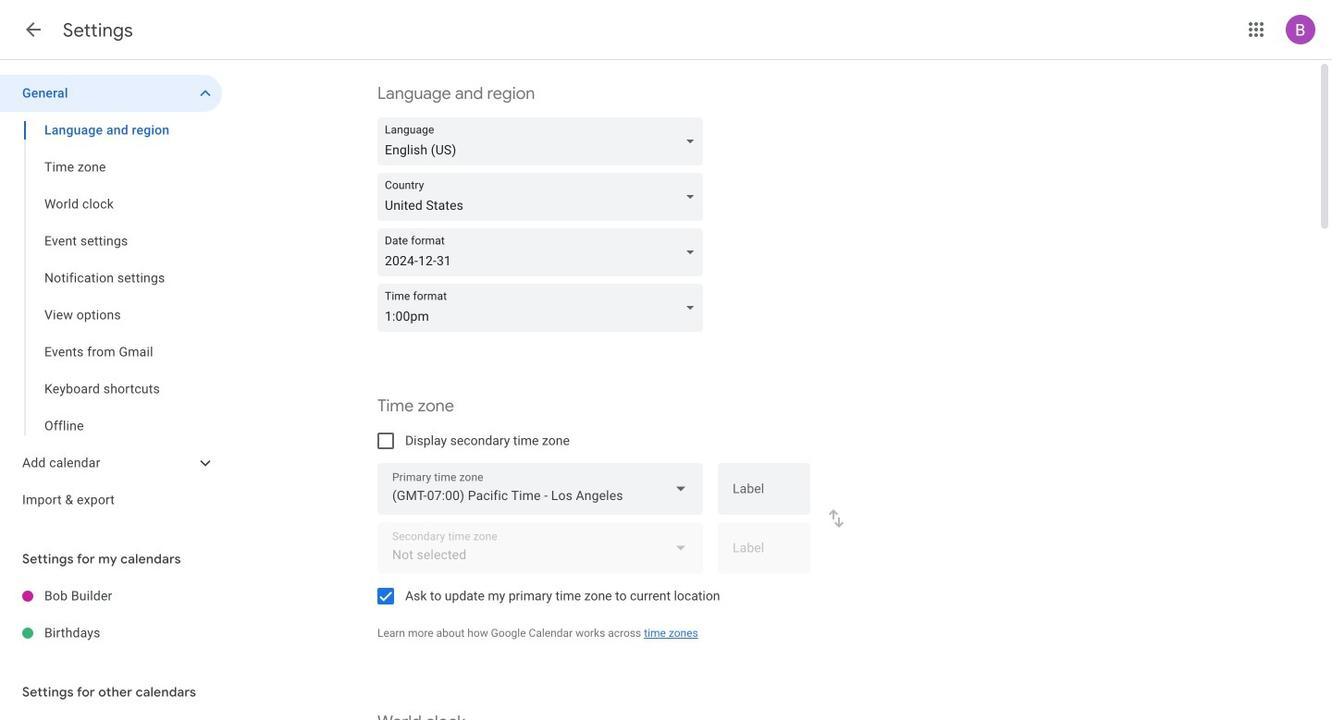 Task type: vqa. For each thing, say whether or not it's contained in the screenshot.
heading
yes



Task type: locate. For each thing, give the bounding box(es) containing it.
None field
[[377, 117, 710, 166], [377, 173, 710, 221], [377, 229, 710, 277], [377, 284, 710, 332], [377, 463, 703, 515], [377, 117, 710, 166], [377, 173, 710, 221], [377, 229, 710, 277], [377, 284, 710, 332], [377, 463, 703, 515]]

group
[[0, 112, 222, 445]]

go back image
[[22, 19, 44, 41]]

tree
[[0, 75, 222, 519], [0, 578, 222, 652]]

heading
[[63, 19, 133, 42]]

bob builder tree item
[[0, 578, 222, 615]]

1 vertical spatial tree
[[0, 578, 222, 652]]

birthdays tree item
[[0, 615, 222, 652]]

0 vertical spatial tree
[[0, 75, 222, 519]]



Task type: describe. For each thing, give the bounding box(es) containing it.
general tree item
[[0, 75, 222, 112]]

Label for secondary time zone. text field
[[733, 542, 796, 568]]

1 tree from the top
[[0, 75, 222, 519]]

Label for primary time zone. text field
[[733, 483, 796, 509]]

2 tree from the top
[[0, 578, 222, 652]]



